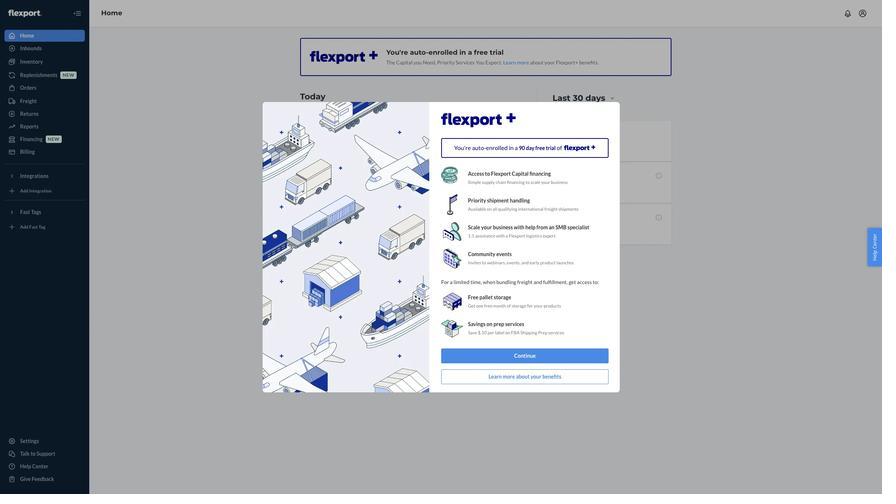 Task type: locate. For each thing, give the bounding box(es) containing it.
1 horizontal spatial freight
[[545, 206, 558, 212]]

to left scale
[[526, 179, 530, 185]]

community events invites to webinars, events, and early product launches
[[468, 251, 574, 265]]

free right one
[[485, 303, 493, 309]]

with left help
[[514, 224, 525, 230]]

0 vertical spatial a
[[515, 144, 518, 151]]

of
[[557, 144, 563, 151], [507, 303, 511, 309]]

financing up scale
[[530, 171, 551, 177]]

flexport inside access to flexport capital financing simple supply chain financing to scale your business
[[491, 171, 511, 177]]

you're auto-enrolled in a 90 day free trial of
[[455, 144, 564, 151]]

1 horizontal spatial storage
[[512, 303, 527, 309]]

your
[[542, 179, 551, 185], [481, 224, 492, 230], [534, 303, 543, 309], [531, 373, 542, 380]]

free
[[536, 145, 545, 151], [485, 303, 493, 309]]

fba
[[511, 330, 520, 335]]

services
[[506, 321, 525, 327], [549, 330, 565, 335]]

business down qualifying on the top of the page
[[493, 224, 513, 230]]

and
[[522, 260, 529, 265], [534, 279, 542, 285]]

1 vertical spatial free
[[485, 303, 493, 309]]

1 vertical spatial services
[[549, 330, 565, 335]]

storage up month
[[494, 294, 512, 300]]

limited
[[454, 279, 470, 285]]

access
[[468, 171, 484, 177]]

1 vertical spatial and
[[534, 279, 542, 285]]

for a limited time, when bundling freight and fulfillment, get access to:
[[441, 279, 599, 285]]

0 vertical spatial freight
[[545, 206, 558, 212]]

save
[[468, 330, 477, 335]]

0 horizontal spatial a
[[450, 279, 453, 285]]

1 horizontal spatial of
[[557, 144, 563, 151]]

1 vertical spatial of
[[507, 303, 511, 309]]

and left fulfillment,
[[534, 279, 542, 285]]

one
[[476, 303, 484, 309]]

your right for
[[534, 303, 543, 309]]

financing
[[530, 171, 551, 177], [507, 179, 525, 185]]

services up fba
[[506, 321, 525, 327]]

center
[[872, 234, 879, 249]]

time,
[[471, 279, 482, 285]]

your right about
[[531, 373, 542, 380]]

get
[[569, 279, 576, 285]]

1 horizontal spatial a
[[506, 233, 508, 239]]

0 vertical spatial flexport
[[491, 171, 511, 177]]

2 vertical spatial to
[[482, 260, 486, 265]]

1 vertical spatial business
[[493, 224, 513, 230]]

a up events at the right
[[506, 233, 508, 239]]

enrolled
[[486, 144, 508, 151]]

1 horizontal spatial with
[[514, 224, 525, 230]]

freight
[[545, 206, 558, 212], [518, 279, 533, 285]]

shipping
[[521, 330, 538, 335]]

a
[[515, 144, 518, 151], [506, 233, 508, 239], [450, 279, 453, 285]]

services right prep
[[549, 330, 565, 335]]

available
[[468, 206, 486, 212]]

1 vertical spatial with
[[496, 233, 505, 239]]

learn
[[489, 373, 502, 380]]

to
[[485, 171, 490, 177], [526, 179, 530, 185], [482, 260, 486, 265]]

0 vertical spatial storage
[[494, 294, 512, 300]]

0 vertical spatial of
[[557, 144, 563, 151]]

with
[[514, 224, 525, 230], [496, 233, 505, 239]]

continue
[[514, 352, 536, 359]]

business inside scale your business with help from an smb specialist 1:1 assistance with a flexport logistics expert
[[493, 224, 513, 230]]

on left fba
[[506, 330, 511, 335]]

business right scale
[[551, 179, 568, 185]]

savings on prep services save $.10 per label on fba shipping prep services
[[468, 321, 565, 335]]

with right assistance
[[496, 233, 505, 239]]

expert
[[543, 233, 556, 239]]

your up assistance
[[481, 224, 492, 230]]

label
[[495, 330, 505, 335]]

pallet
[[480, 294, 493, 300]]

on up per
[[487, 321, 493, 327]]

2 vertical spatial a
[[450, 279, 453, 285]]

financing down capital
[[507, 179, 525, 185]]

products
[[544, 303, 561, 309]]

you're
[[455, 144, 471, 151]]

1 horizontal spatial and
[[534, 279, 542, 285]]

1 horizontal spatial financing
[[530, 171, 551, 177]]

0 vertical spatial with
[[514, 224, 525, 230]]

on left the all at the top right
[[487, 206, 492, 212]]

a right for
[[450, 279, 453, 285]]

2 horizontal spatial a
[[515, 144, 518, 151]]

community
[[468, 251, 496, 257]]

0 horizontal spatial free
[[485, 303, 493, 309]]

and inside "community events invites to webinars, events, and early product launches"
[[522, 260, 529, 265]]

specialist
[[568, 224, 590, 230]]

business
[[551, 179, 568, 185], [493, 224, 513, 230]]

0 horizontal spatial services
[[506, 321, 525, 327]]

0 vertical spatial financing
[[530, 171, 551, 177]]

to down community
[[482, 260, 486, 265]]

invites
[[468, 260, 481, 265]]

fulfillment,
[[543, 279, 568, 285]]

a right in
[[515, 144, 518, 151]]

flexport left logistics
[[509, 233, 526, 239]]

storage left for
[[512, 303, 527, 309]]

day
[[527, 145, 535, 151]]

for
[[441, 279, 449, 285]]

0 horizontal spatial freight
[[518, 279, 533, 285]]

help center
[[872, 234, 879, 261]]

1 horizontal spatial free
[[536, 145, 545, 151]]

1 vertical spatial financing
[[507, 179, 525, 185]]

freight right bundling
[[518, 279, 533, 285]]

0 horizontal spatial financing
[[507, 179, 525, 185]]

capital
[[512, 171, 529, 177]]

freight left shipments
[[545, 206, 558, 212]]

of right "trial"
[[557, 144, 563, 151]]

your right scale
[[542, 179, 551, 185]]

of right month
[[507, 303, 511, 309]]

0 vertical spatial business
[[551, 179, 568, 185]]

product
[[541, 260, 556, 265]]

1 vertical spatial a
[[506, 233, 508, 239]]

free inside you're auto-enrolled in a 90 day free trial of
[[536, 145, 545, 151]]

learn more about your benefits
[[489, 373, 562, 380]]

flexport
[[491, 171, 511, 177], [509, 233, 526, 239]]

90
[[519, 145, 526, 151]]

scale your business with help from an smb specialist 1:1 assistance with a flexport logistics expert
[[468, 224, 590, 239]]

1 horizontal spatial business
[[551, 179, 568, 185]]

shipment
[[487, 197, 509, 204]]

to up supply
[[485, 171, 490, 177]]

prep
[[538, 330, 548, 335]]

help
[[526, 224, 536, 230]]

0 horizontal spatial of
[[507, 303, 511, 309]]

smb
[[556, 224, 567, 230]]

0 horizontal spatial and
[[522, 260, 529, 265]]

bundling
[[497, 279, 517, 285]]

early
[[530, 260, 540, 265]]

a inside scale your business with help from an smb specialist 1:1 assistance with a flexport logistics expert
[[506, 233, 508, 239]]

0 horizontal spatial with
[[496, 233, 505, 239]]

0 horizontal spatial business
[[493, 224, 513, 230]]

1 vertical spatial flexport
[[509, 233, 526, 239]]

0 vertical spatial free
[[536, 145, 545, 151]]

from
[[537, 224, 548, 230]]

0 vertical spatial on
[[487, 206, 492, 212]]

and left early
[[522, 260, 529, 265]]

storage
[[494, 294, 512, 300], [512, 303, 527, 309]]

free right day
[[536, 145, 545, 151]]

webinars,
[[487, 260, 506, 265]]

0 vertical spatial and
[[522, 260, 529, 265]]

international
[[518, 206, 544, 212]]

to:
[[593, 279, 599, 285]]

flexport up chain
[[491, 171, 511, 177]]

free pallet storage get one free month of storage for your products
[[468, 294, 561, 309]]

on
[[487, 206, 492, 212], [487, 321, 493, 327], [506, 330, 511, 335]]

all
[[493, 206, 497, 212]]



Task type: describe. For each thing, give the bounding box(es) containing it.
of inside free pallet storage get one free month of storage for your products
[[507, 303, 511, 309]]

for
[[528, 303, 533, 309]]

business inside access to flexport capital financing simple supply chain financing to scale your business
[[551, 179, 568, 185]]

events
[[497, 251, 512, 257]]

to inside "community events invites to webinars, events, and early product launches"
[[482, 260, 486, 265]]

chain
[[496, 179, 506, 185]]

handling
[[510, 197, 530, 204]]

priority shipment handling available on all qualifying international freight shipments
[[468, 197, 579, 212]]

2 vertical spatial on
[[506, 330, 511, 335]]

per
[[488, 330, 494, 335]]

your inside free pallet storage get one free month of storage for your products
[[534, 303, 543, 309]]

flexport inside scale your business with help from an smb specialist 1:1 assistance with a flexport logistics expert
[[509, 233, 526, 239]]

get
[[468, 303, 476, 309]]

when
[[483, 279, 496, 285]]

shipments
[[559, 206, 579, 212]]

1 vertical spatial storage
[[512, 303, 527, 309]]

logistics
[[527, 233, 542, 239]]

scale
[[468, 224, 480, 230]]

free inside free pallet storage get one free month of storage for your products
[[485, 303, 493, 309]]

1 vertical spatial to
[[526, 179, 530, 185]]

events,
[[507, 260, 521, 265]]

qualifying
[[498, 206, 518, 212]]

supply
[[482, 179, 495, 185]]

1:1
[[468, 233, 475, 239]]

scale
[[531, 179, 541, 185]]

your inside access to flexport capital financing simple supply chain financing to scale your business
[[542, 179, 551, 185]]

assistance
[[475, 233, 496, 239]]

auto-
[[473, 144, 486, 151]]

continue button
[[441, 348, 609, 363]]

on inside priority shipment handling available on all qualifying international freight shipments
[[487, 206, 492, 212]]

0 vertical spatial to
[[485, 171, 490, 177]]

0 horizontal spatial storage
[[494, 294, 512, 300]]

1 vertical spatial on
[[487, 321, 493, 327]]

an
[[549, 224, 555, 230]]

1 vertical spatial freight
[[518, 279, 533, 285]]

priority
[[468, 197, 486, 204]]

your inside button
[[531, 373, 542, 380]]

free
[[468, 294, 479, 300]]

savings
[[468, 321, 486, 327]]

launches
[[557, 260, 574, 265]]

1 horizontal spatial services
[[549, 330, 565, 335]]

help
[[872, 250, 879, 261]]

freight inside priority shipment handling available on all qualifying international freight shipments
[[545, 206, 558, 212]]

more
[[503, 373, 515, 380]]

your inside scale your business with help from an smb specialist 1:1 assistance with a flexport logistics expert
[[481, 224, 492, 230]]

simple
[[468, 179, 481, 185]]

about
[[516, 373, 530, 380]]

benefits
[[543, 373, 562, 380]]

help center button
[[869, 228, 883, 266]]

access to flexport capital financing simple supply chain financing to scale your business
[[468, 171, 568, 185]]

prep
[[494, 321, 505, 327]]

in
[[509, 144, 514, 151]]

$.10
[[478, 330, 487, 335]]

learn more about your benefits button
[[441, 369, 609, 384]]

trial
[[546, 145, 556, 151]]

access
[[577, 279, 592, 285]]

flexport+ image
[[262, 101, 430, 393]]

0 vertical spatial services
[[506, 321, 525, 327]]

month
[[493, 303, 506, 309]]



Task type: vqa. For each thing, say whether or not it's contained in the screenshot.
Expert
yes



